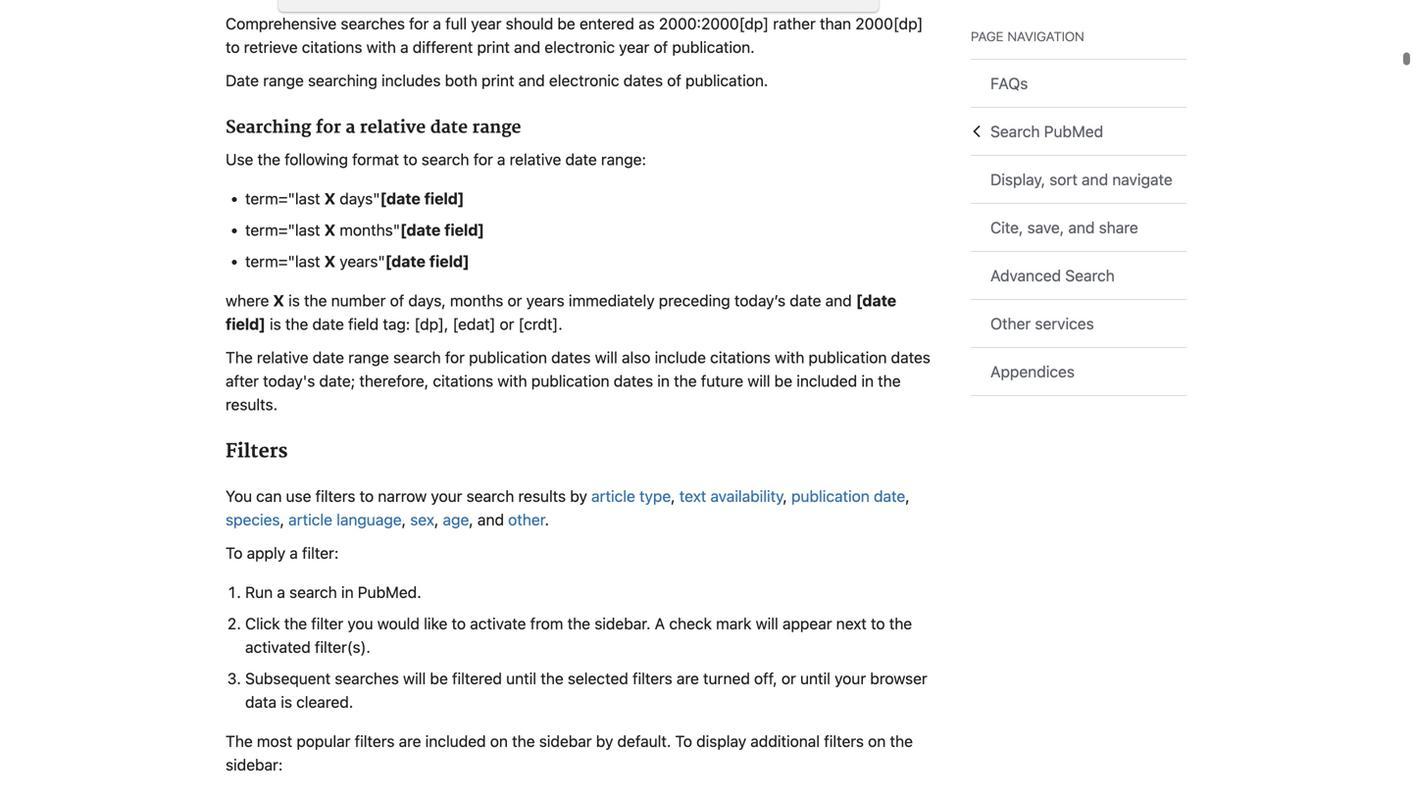 Task type: vqa. For each thing, say whether or not it's contained in the screenshot.
options
no



Task type: describe. For each thing, give the bounding box(es) containing it.
display, sort and navigate
[[990, 170, 1173, 189]]

also
[[622, 348, 651, 367]]

you
[[226, 487, 252, 506]]

search pubmed link
[[971, 108, 1187, 155]]

.
[[545, 510, 549, 529]]

activated
[[245, 638, 311, 657]]

other
[[508, 510, 545, 529]]

off,
[[754, 669, 777, 688]]

field
[[348, 315, 379, 333]]

filters inside the you can use filters to narrow your search results by article type , text availability , publication date , species , article language , sex , age ,       and other .
[[315, 487, 355, 506]]

include
[[655, 348, 706, 367]]

cite, save, and share link
[[971, 204, 1187, 251]]

filters right popular
[[355, 732, 395, 751]]

pubmed.
[[358, 583, 421, 602]]

use
[[286, 487, 311, 506]]

turned
[[703, 669, 750, 688]]

searches for cleared.
[[335, 669, 399, 688]]

a up includes
[[400, 38, 409, 57]]

0 horizontal spatial to
[[226, 544, 243, 562]]

species
[[226, 510, 280, 529]]

to inside 'comprehensive searches for a full year should be entered as 2000:2000[dp] rather than       2000[dp] to retrieve citations with a different print and electronic year of       publication.'
[[226, 38, 240, 57]]

comprehensive
[[226, 14, 337, 33]]

therefore,
[[359, 372, 429, 390]]

services
[[1035, 314, 1094, 333]]

1 vertical spatial is
[[270, 315, 281, 333]]

months
[[450, 291, 503, 310]]

mark
[[716, 614, 752, 633]]

search pubmed
[[990, 122, 1103, 141]]

to inside the you can use filters to narrow your search results by article type , text availability , publication date , species , article language , sex , age ,       and other .
[[360, 487, 374, 506]]

immediately
[[569, 291, 655, 310]]

x for days"
[[324, 189, 336, 208]]

[date inside [date field]
[[856, 291, 896, 310]]

subsequent searches will be filtered until the selected filters are turned off, or         until your browser data is cleared.
[[245, 669, 927, 711]]

[edat]
[[453, 315, 496, 333]]

today's
[[734, 291, 786, 310]]

click the filter you would like to activate from the sidebar. a check mark will         appear next to the activated filter(s).
[[245, 614, 912, 657]]

by for sidebar
[[596, 732, 613, 751]]

date;
[[319, 372, 355, 390]]

browser
[[870, 669, 927, 688]]

is inside subsequent searches will be filtered until the selected filters are turned off, or         until your browser data is cleared.
[[281, 693, 292, 711]]

check
[[669, 614, 712, 633]]

2 vertical spatial with
[[497, 372, 527, 390]]

0 vertical spatial article
[[591, 487, 635, 506]]

number
[[331, 291, 386, 310]]

share
[[1099, 218, 1138, 237]]

faqs link
[[971, 60, 1187, 107]]

other services link
[[971, 300, 1187, 347]]

term="last for term="last x months" [date field]
[[245, 220, 320, 239]]

appendices
[[990, 362, 1075, 381]]

are inside the most popular filters are included on the sidebar by default. to display additional       filters on the sidebar:
[[399, 732, 421, 751]]

than
[[820, 14, 851, 33]]

other
[[990, 314, 1031, 333]]

a left full
[[433, 14, 441, 33]]

and inside 'comprehensive searches for a full year should be entered as 2000:2000[dp] rather than       2000[dp] to retrieve citations with a different print and electronic year of       publication.'
[[514, 38, 540, 57]]

cleared.
[[296, 693, 353, 711]]

following
[[285, 150, 348, 169]]

a right run
[[277, 583, 285, 602]]

[crdt].
[[518, 315, 563, 333]]

term="last x months" [date field]
[[245, 220, 484, 239]]

a left the filter:
[[290, 544, 298, 562]]

included inside the relative date range search for publication dates will also include citations with       publication dates after today's date; therefore, citations with publication dates in       the future will be included in the results.
[[797, 372, 857, 390]]

date inside the relative date range search for publication dates will also include citations with       publication dates after today's date; therefore, citations with publication dates in       the future will be included in the results.
[[313, 348, 344, 367]]

comprehensive searches for a full year should be entered as 2000:2000[dp] rather than       2000[dp] to retrieve citations with a different print and electronic year of       publication.
[[226, 14, 923, 57]]

citations inside 'comprehensive searches for a full year should be entered as 2000:2000[dp] rather than       2000[dp] to retrieve citations with a different print and electronic year of       publication.'
[[302, 38, 362, 57]]

filter(s).
[[315, 638, 371, 657]]

to right format
[[403, 150, 417, 169]]

like
[[424, 614, 448, 633]]

to apply a filter:
[[226, 544, 339, 562]]

default.
[[617, 732, 671, 751]]

different
[[413, 38, 473, 57]]

to right next
[[871, 614, 885, 633]]

included inside the most popular filters are included on the sidebar by default. to display additional       filters on the sidebar:
[[425, 732, 486, 751]]

text
[[679, 487, 706, 506]]

appendices link
[[971, 348, 1187, 395]]

publication inside the you can use filters to narrow your search results by article type , text availability , publication date , species , article language , sex , age ,       and other .
[[791, 487, 870, 506]]

display,
[[990, 170, 1045, 189]]

[date for years"
[[385, 252, 426, 270]]

or inside subsequent searches will be filtered until the selected filters are turned off, or         until your browser data is cleared.
[[782, 669, 796, 688]]

display, sort and navigate link
[[971, 156, 1187, 203]]

a down date range searching includes both print and electronic dates of publication.
[[497, 150, 506, 169]]

publication date link
[[791, 487, 905, 506]]

0 vertical spatial or
[[508, 291, 522, 310]]

after
[[226, 372, 259, 390]]

advanced
[[990, 266, 1061, 285]]

term="last x days" [date field]
[[245, 189, 464, 208]]

for up following
[[316, 117, 341, 138]]

2 horizontal spatial in
[[861, 372, 874, 390]]

a
[[655, 614, 665, 633]]

use
[[226, 150, 253, 169]]

search up filter
[[289, 583, 337, 602]]

days"
[[340, 189, 380, 208]]

to right like
[[452, 614, 466, 633]]

of inside 'comprehensive searches for a full year should be entered as 2000:2000[dp] rather than       2000[dp] to retrieve citations with a different print and electronic year of       publication.'
[[654, 38, 668, 57]]

for inside the relative date range search for publication dates will also include citations with       publication dates after today's date; therefore, citations with publication dates in       the future will be included in the results.
[[445, 348, 465, 367]]

range inside the relative date range search for publication dates will also include citations with       publication dates after today's date; therefore, citations with publication dates in       the future will be included in the results.
[[348, 348, 389, 367]]

1 on from the left
[[490, 732, 508, 751]]

filter
[[311, 614, 343, 633]]

search right format
[[422, 150, 469, 169]]

[date for days"
[[380, 189, 421, 208]]

retrieve
[[244, 38, 298, 57]]

run
[[245, 583, 273, 602]]

article language link
[[288, 510, 402, 529]]

page navigation
[[971, 26, 1084, 45]]

entered
[[580, 14, 634, 33]]

publication. inside 'comprehensive searches for a full year should be entered as 2000:2000[dp] rather than       2000[dp] to retrieve citations with a different print and electronic year of       publication.'
[[672, 38, 755, 57]]

searches for a
[[341, 14, 405, 33]]

where
[[226, 291, 269, 310]]

for inside 'comprehensive searches for a full year should be entered as 2000:2000[dp] rather than       2000[dp] to retrieve citations with a different print and electronic year of       publication.'
[[409, 14, 429, 33]]

0 horizontal spatial range
[[263, 71, 304, 90]]

other link
[[508, 510, 545, 529]]

1 vertical spatial of
[[667, 71, 681, 90]]

format
[[352, 150, 399, 169]]

navigate
[[1112, 170, 1173, 189]]

your inside subsequent searches will be filtered until the selected filters are turned off, or         until your browser data is cleared.
[[835, 669, 866, 688]]

the most popular filters are included on the sidebar by default. to display additional       filters on the sidebar:
[[226, 732, 913, 774]]

pubmed
[[1044, 122, 1103, 141]]

1 vertical spatial year
[[619, 38, 650, 57]]

where x is the number of days, months or years immediately preceding       today's date and
[[226, 291, 856, 310]]

click
[[245, 614, 280, 633]]

by for results
[[570, 487, 587, 506]]

apply
[[247, 544, 285, 562]]

2 vertical spatial of
[[390, 291, 404, 310]]

language
[[336, 510, 402, 529]]

relative inside the relative date range search for publication dates will also include citations with       publication dates after today's date; therefore, citations with publication dates in       the future will be included in the results.
[[257, 348, 309, 367]]

searching
[[226, 117, 311, 138]]

you can use filters to narrow your search results by article type , text availability , publication date , species , article language , sex , age ,       and other .
[[226, 487, 910, 529]]

the for the most popular filters are included on the sidebar by default. to display additional       filters on the sidebar:
[[226, 732, 253, 751]]

filter:
[[302, 544, 339, 562]]

filters
[[226, 440, 288, 464]]



Task type: locate. For each thing, give the bounding box(es) containing it.
of up tag:
[[390, 291, 404, 310]]

2 horizontal spatial citations
[[710, 348, 771, 367]]

advanced search link
[[971, 252, 1187, 299]]

electronic
[[545, 38, 615, 57], [549, 71, 619, 90]]

today's
[[263, 372, 315, 390]]

0 vertical spatial included
[[797, 372, 857, 390]]

1 horizontal spatial in
[[657, 372, 670, 390]]

[dp],
[[414, 315, 448, 333]]

relative up today's
[[257, 348, 309, 367]]

article type link
[[591, 487, 671, 506]]

x
[[324, 189, 336, 208], [324, 220, 336, 239], [324, 252, 336, 270], [273, 291, 284, 310]]

age
[[443, 510, 469, 529]]

in
[[657, 372, 670, 390], [861, 372, 874, 390], [341, 583, 354, 602]]

article left type
[[591, 487, 635, 506]]

search
[[990, 122, 1040, 141], [1065, 266, 1115, 285]]

use the following format to search for a relative date range:
[[226, 150, 646, 169]]

0 vertical spatial search
[[990, 122, 1040, 141]]

days,
[[408, 291, 446, 310]]

with inside 'comprehensive searches for a full year should be entered as 2000:2000[dp] rather than       2000[dp] to retrieve citations with a different print and electronic year of       publication.'
[[366, 38, 396, 57]]

are right popular
[[399, 732, 421, 751]]

by
[[570, 487, 587, 506], [596, 732, 613, 751]]

by right results
[[570, 487, 587, 506]]

for down date range searching includes both print and electronic dates of publication.
[[473, 150, 493, 169]]

2 until from the left
[[800, 669, 831, 688]]

citations down "[edat]"
[[433, 372, 493, 390]]

next
[[836, 614, 867, 633]]

are left turned
[[677, 669, 699, 688]]

will left also
[[595, 348, 618, 367]]

1 vertical spatial range
[[472, 117, 521, 138]]

[date field]
[[226, 291, 896, 333]]

to left display at bottom
[[675, 732, 692, 751]]

popular
[[297, 732, 351, 751]]

2 vertical spatial range
[[348, 348, 389, 367]]

or right off,
[[782, 669, 796, 688]]

for
[[409, 14, 429, 33], [316, 117, 341, 138], [473, 150, 493, 169], [445, 348, 465, 367]]

by right sidebar
[[596, 732, 613, 751]]

on down the browser
[[868, 732, 886, 751]]

is the date field tag: [dp], [edat] or       [crdt].
[[266, 315, 563, 333]]

x right where
[[273, 291, 284, 310]]

print up date range searching includes both print and electronic dates of publication.
[[477, 38, 510, 57]]

0 horizontal spatial are
[[399, 732, 421, 751]]

2 vertical spatial be
[[430, 669, 448, 688]]

sort
[[1050, 170, 1078, 189]]

the
[[257, 150, 280, 169], [304, 291, 327, 310], [285, 315, 308, 333], [674, 372, 697, 390], [878, 372, 901, 390], [284, 614, 307, 633], [567, 614, 590, 633], [889, 614, 912, 633], [541, 669, 564, 688], [512, 732, 535, 751], [890, 732, 913, 751]]

1 vertical spatial article
[[288, 510, 332, 529]]

your inside the you can use filters to narrow your search results by article type , text availability , publication date , species , article language , sex , age ,       and other .
[[431, 487, 462, 506]]

with down [crdt].
[[497, 372, 527, 390]]

other services
[[990, 314, 1094, 333]]

0 vertical spatial range
[[263, 71, 304, 90]]

0 vertical spatial searches
[[341, 14, 405, 33]]

print inside 'comprehensive searches for a full year should be entered as 2000:2000[dp] rather than       2000[dp] to retrieve citations with a different print and electronic year of       publication.'
[[477, 38, 510, 57]]

field] up days,
[[429, 252, 469, 270]]

2 the from the top
[[226, 732, 253, 751]]

with up includes
[[366, 38, 396, 57]]

field] down where
[[226, 315, 266, 333]]

1 vertical spatial publication.
[[686, 71, 768, 90]]

field] for term="last x years" [date field]
[[429, 252, 469, 270]]

0 horizontal spatial included
[[425, 732, 486, 751]]

1 horizontal spatial relative
[[360, 117, 426, 138]]

sidebar.
[[595, 614, 651, 633]]

is up today's
[[270, 315, 281, 333]]

text availability link
[[679, 487, 783, 506]]

x for months"
[[324, 220, 336, 239]]

0 vertical spatial to
[[226, 544, 243, 562]]

1 until from the left
[[506, 669, 536, 688]]

article down use
[[288, 510, 332, 529]]

the up sidebar:
[[226, 732, 253, 751]]

1 vertical spatial are
[[399, 732, 421, 751]]

2 horizontal spatial range
[[472, 117, 521, 138]]

1 horizontal spatial your
[[835, 669, 866, 688]]

0 vertical spatial by
[[570, 487, 587, 506]]

year right full
[[471, 14, 502, 33]]

2 horizontal spatial relative
[[510, 150, 561, 169]]

search inside advanced search link
[[1065, 266, 1115, 285]]

sidebar
[[539, 732, 592, 751]]

0 horizontal spatial in
[[341, 583, 354, 602]]

field] inside [date field]
[[226, 315, 266, 333]]

age link
[[443, 510, 469, 529]]

2 on from the left
[[868, 732, 886, 751]]

to left apply
[[226, 544, 243, 562]]

with
[[366, 38, 396, 57], [775, 348, 805, 367], [497, 372, 527, 390]]

range down 'field'
[[348, 348, 389, 367]]

1 horizontal spatial range
[[348, 348, 389, 367]]

by inside the you can use filters to narrow your search results by article type , text availability , publication date , species , article language , sex , age ,       and other .
[[570, 487, 587, 506]]

search
[[422, 150, 469, 169], [393, 348, 441, 367], [466, 487, 514, 506], [289, 583, 337, 602]]

activate
[[470, 614, 526, 633]]

0 horizontal spatial article
[[288, 510, 332, 529]]

be inside 'comprehensive searches for a full year should be entered as 2000:2000[dp] rather than       2000[dp] to retrieve citations with a different print and electronic year of       publication.'
[[557, 14, 575, 33]]

2 horizontal spatial be
[[774, 372, 792, 390]]

0 horizontal spatial be
[[430, 669, 448, 688]]

0 horizontal spatial with
[[366, 38, 396, 57]]

sex
[[410, 510, 434, 529]]

is down subsequent
[[281, 693, 292, 711]]

0 horizontal spatial until
[[506, 669, 536, 688]]

to inside the most popular filters are included on the sidebar by default. to display additional       filters on the sidebar:
[[675, 732, 692, 751]]

field] up the months
[[444, 220, 484, 239]]

1 vertical spatial to
[[675, 732, 692, 751]]

1 vertical spatial the
[[226, 732, 253, 751]]

will right future
[[748, 372, 770, 390]]

with down today's
[[775, 348, 805, 367]]

term="last
[[245, 189, 320, 208], [245, 220, 320, 239], [245, 252, 320, 270]]

will inside subsequent searches will be filtered until the selected filters are turned off, or         until your browser data is cleared.
[[403, 669, 426, 688]]

field] for term="last x months" [date field]
[[444, 220, 484, 239]]

0 vertical spatial are
[[677, 669, 699, 688]]

rather
[[773, 14, 816, 33]]

until
[[506, 669, 536, 688], [800, 669, 831, 688]]

1 horizontal spatial citations
[[433, 372, 493, 390]]

1 horizontal spatial be
[[557, 14, 575, 33]]

2 vertical spatial is
[[281, 693, 292, 711]]

year down as
[[619, 38, 650, 57]]

until right off,
[[800, 669, 831, 688]]

the up "after"
[[226, 348, 253, 367]]

data
[[245, 693, 277, 711]]

0 vertical spatial be
[[557, 14, 575, 33]]

tag:
[[383, 315, 410, 333]]

term="last for term="last x years" [date field]
[[245, 252, 320, 270]]

0 horizontal spatial your
[[431, 487, 462, 506]]

x left years"
[[324, 252, 336, 270]]

date
[[430, 117, 468, 138], [565, 150, 597, 169], [790, 291, 821, 310], [312, 315, 344, 333], [313, 348, 344, 367], [874, 487, 905, 506]]

preceding
[[659, 291, 730, 310]]

search inside search pubmed link
[[990, 122, 1040, 141]]

1 horizontal spatial are
[[677, 669, 699, 688]]

1 horizontal spatial with
[[497, 372, 527, 390]]

1 horizontal spatial to
[[675, 732, 692, 751]]

1 horizontal spatial by
[[596, 732, 613, 751]]

is right where
[[288, 291, 300, 310]]

0 vertical spatial the
[[226, 348, 253, 367]]

full
[[445, 14, 467, 33]]

filters up article language link
[[315, 487, 355, 506]]

1 vertical spatial or
[[500, 315, 514, 333]]

will right mark
[[756, 614, 778, 633]]

0 vertical spatial year
[[471, 14, 502, 33]]

be right future
[[774, 372, 792, 390]]

be inside subsequent searches will be filtered until the selected filters are turned off, or         until your browser data is cleared.
[[430, 669, 448, 688]]

or right "[edat]"
[[500, 315, 514, 333]]

search inside the you can use filters to narrow your search results by article type , text availability , publication date , species , article language , sex , age ,       and other .
[[466, 487, 514, 506]]

1 vertical spatial with
[[775, 348, 805, 367]]

search up therefore,
[[393, 348, 441, 367]]

1 vertical spatial included
[[425, 732, 486, 751]]

availability
[[710, 487, 783, 506]]

by inside the most popular filters are included on the sidebar by default. to display additional       filters on the sidebar:
[[596, 732, 613, 751]]

range down date range searching includes both print and electronic dates of publication.
[[472, 117, 521, 138]]

term="last for term="last x days" [date field]
[[245, 189, 320, 208]]

field] down use the following format to search for a relative date range:
[[424, 189, 464, 208]]

includes
[[381, 71, 441, 90]]

of down 2000:2000[dp] at the top of page
[[667, 71, 681, 90]]

until right filtered
[[506, 669, 536, 688]]

to up date
[[226, 38, 240, 57]]

0 vertical spatial electronic
[[545, 38, 615, 57]]

searching
[[308, 71, 377, 90]]

publication
[[469, 348, 547, 367], [809, 348, 887, 367], [531, 372, 610, 390], [791, 487, 870, 506]]

0 vertical spatial citations
[[302, 38, 362, 57]]

electronic inside 'comprehensive searches for a full year should be entered as 2000:2000[dp] rather than       2000[dp] to retrieve citations with a different print and electronic year of       publication.'
[[545, 38, 615, 57]]

0 horizontal spatial year
[[471, 14, 502, 33]]

2 term="last from the top
[[245, 220, 320, 239]]

search up other services link
[[1065, 266, 1115, 285]]

1 vertical spatial searches
[[335, 669, 399, 688]]

publication.
[[672, 38, 755, 57], [686, 71, 768, 90]]

future
[[701, 372, 743, 390]]

of
[[654, 38, 668, 57], [667, 71, 681, 90], [390, 291, 404, 310]]

0 vertical spatial relative
[[360, 117, 426, 138]]

be left filtered
[[430, 669, 448, 688]]

the inside subsequent searches will be filtered until the selected filters are turned off, or         until your browser data is cleared.
[[541, 669, 564, 688]]

electronic down entered
[[545, 38, 615, 57]]

species link
[[226, 510, 280, 529]]

1 vertical spatial term="last
[[245, 220, 320, 239]]

range:
[[601, 150, 646, 169]]

filters inside subsequent searches will be filtered until the selected filters are turned off, or         until your browser data is cleared.
[[633, 669, 673, 688]]

are inside subsequent searches will be filtered until the selected filters are turned off, or         until your browser data is cleared.
[[677, 669, 699, 688]]

type
[[639, 487, 671, 506]]

term="last x years" [date field]
[[245, 252, 469, 270]]

cite,
[[990, 218, 1023, 237]]

relative down date range searching includes both print and electronic dates of publication.
[[510, 150, 561, 169]]

results
[[518, 487, 566, 506]]

1 vertical spatial by
[[596, 732, 613, 751]]

on
[[490, 732, 508, 751], [868, 732, 886, 751]]

filters right 'additional'
[[824, 732, 864, 751]]

[date for months"
[[400, 220, 441, 239]]

or left years
[[508, 291, 522, 310]]

2 vertical spatial citations
[[433, 372, 493, 390]]

your up age link
[[431, 487, 462, 506]]

and
[[514, 38, 540, 57], [518, 71, 545, 90], [1082, 170, 1108, 189], [1068, 218, 1095, 237], [825, 291, 852, 310], [478, 510, 504, 529]]

can
[[256, 487, 282, 506]]

citations up searching
[[302, 38, 362, 57]]

be inside the relative date range search for publication dates will also include citations with       publication dates after today's date; therefore, citations with publication dates in       the future will be included in the results.
[[774, 372, 792, 390]]

1 vertical spatial citations
[[710, 348, 771, 367]]

faqs
[[990, 74, 1028, 93]]

filters
[[315, 487, 355, 506], [633, 669, 673, 688], [355, 732, 395, 751], [824, 732, 864, 751]]

x left months"
[[324, 220, 336, 239]]

a up format
[[346, 117, 355, 138]]

2 horizontal spatial with
[[775, 348, 805, 367]]

searches inside subsequent searches will be filtered until the selected filters are turned off, or         until your browser data is cleared.
[[335, 669, 399, 688]]

1 horizontal spatial search
[[1065, 266, 1115, 285]]

citations up future
[[710, 348, 771, 367]]

1 horizontal spatial year
[[619, 38, 650, 57]]

results.
[[226, 395, 278, 414]]

1 vertical spatial print
[[482, 71, 514, 90]]

1 horizontal spatial on
[[868, 732, 886, 751]]

1 vertical spatial your
[[835, 669, 866, 688]]

1 term="last from the top
[[245, 189, 320, 208]]

will down would
[[403, 669, 426, 688]]

both
[[445, 71, 477, 90]]

years"
[[340, 252, 385, 270]]

print right both at the top of the page
[[482, 71, 514, 90]]

most
[[257, 732, 292, 751]]

the inside the most popular filters are included on the sidebar by default. to display additional       filters on the sidebar:
[[226, 732, 253, 751]]

additional
[[751, 732, 820, 751]]

search inside the relative date range search for publication dates will also include citations with       publication dates after today's date; therefore, citations with publication dates in       the future will be included in the results.
[[393, 348, 441, 367]]

3 term="last from the top
[[245, 252, 320, 270]]

1 the from the top
[[226, 348, 253, 367]]

0 vertical spatial your
[[431, 487, 462, 506]]

2000:2000[dp]
[[659, 14, 769, 33]]

appear
[[783, 614, 832, 633]]

you
[[348, 614, 373, 633]]

1 horizontal spatial included
[[797, 372, 857, 390]]

the for the relative date range search for publication dates will also include citations with       publication dates after today's date; therefore, citations with publication dates in       the future will be included in the results.
[[226, 348, 253, 367]]

1 vertical spatial electronic
[[549, 71, 619, 90]]

selected
[[568, 669, 628, 688]]

months"
[[340, 220, 400, 239]]

2 vertical spatial term="last
[[245, 252, 320, 270]]

2000[dp]
[[855, 14, 923, 33]]

on down filtered
[[490, 732, 508, 751]]

would
[[377, 614, 420, 633]]

be right should
[[557, 14, 575, 33]]

advanced search
[[990, 266, 1115, 285]]

2 vertical spatial or
[[782, 669, 796, 688]]

1 vertical spatial search
[[1065, 266, 1115, 285]]

will inside click the filter you would like to activate from the sidebar. a check mark will         appear next to the activated filter(s).
[[756, 614, 778, 633]]

relative up format
[[360, 117, 426, 138]]

filters right the selected
[[633, 669, 673, 688]]

years
[[526, 291, 565, 310]]

1 vertical spatial relative
[[510, 150, 561, 169]]

are
[[677, 669, 699, 688], [399, 732, 421, 751]]

your left the browser
[[835, 669, 866, 688]]

0 horizontal spatial citations
[[302, 38, 362, 57]]

1 horizontal spatial until
[[800, 669, 831, 688]]

0 horizontal spatial on
[[490, 732, 508, 751]]

1 vertical spatial be
[[774, 372, 792, 390]]

x for years"
[[324, 252, 336, 270]]

for up different
[[409, 14, 429, 33]]

date inside the you can use filters to narrow your search results by article type , text availability , publication date , species , article language , sex , age ,       and other .
[[874, 487, 905, 506]]

0 horizontal spatial relative
[[257, 348, 309, 367]]

and inside the you can use filters to narrow your search results by article type , text availability , publication date , species , article language , sex , age ,       and other .
[[478, 510, 504, 529]]

0 vertical spatial term="last
[[245, 189, 320, 208]]

from
[[530, 614, 563, 633]]

x left days"
[[324, 189, 336, 208]]

field] for term="last x days" [date field]
[[424, 189, 464, 208]]

date range searching includes both print and electronic dates of publication.
[[226, 71, 768, 90]]

0 vertical spatial with
[[366, 38, 396, 57]]

0 vertical spatial print
[[477, 38, 510, 57]]

electronic down 'comprehensive searches for a full year should be entered as 2000:2000[dp] rather than       2000[dp] to retrieve citations with a different print and electronic year of       publication.'
[[549, 71, 619, 90]]

searches inside 'comprehensive searches for a full year should be entered as 2000:2000[dp] rather than       2000[dp] to retrieve citations with a different print and electronic year of       publication.'
[[341, 14, 405, 33]]

0 horizontal spatial by
[[570, 487, 587, 506]]

as
[[639, 14, 655, 33]]

searches up searching
[[341, 14, 405, 33]]

is
[[288, 291, 300, 310], [270, 315, 281, 333], [281, 693, 292, 711]]

print
[[477, 38, 510, 57], [482, 71, 514, 90]]

search up age link
[[466, 487, 514, 506]]

range down retrieve
[[263, 71, 304, 90]]

search up display,
[[990, 122, 1040, 141]]

0 vertical spatial is
[[288, 291, 300, 310]]

dates
[[623, 71, 663, 90], [551, 348, 591, 367], [891, 348, 931, 367], [614, 372, 653, 390]]

of down as
[[654, 38, 668, 57]]

0 vertical spatial publication.
[[672, 38, 755, 57]]

2 vertical spatial relative
[[257, 348, 309, 367]]

0 vertical spatial of
[[654, 38, 668, 57]]

[date
[[380, 189, 421, 208], [400, 220, 441, 239], [385, 252, 426, 270], [856, 291, 896, 310]]

1 horizontal spatial article
[[591, 487, 635, 506]]

cite, save, and share
[[990, 218, 1138, 237]]

the inside the relative date range search for publication dates will also include citations with       publication dates after today's date; therefore, citations with publication dates in       the future will be included in the results.
[[226, 348, 253, 367]]

for down "[edat]"
[[445, 348, 465, 367]]

searches down filter(s).
[[335, 669, 399, 688]]

0 horizontal spatial search
[[990, 122, 1040, 141]]

to up language
[[360, 487, 374, 506]]



